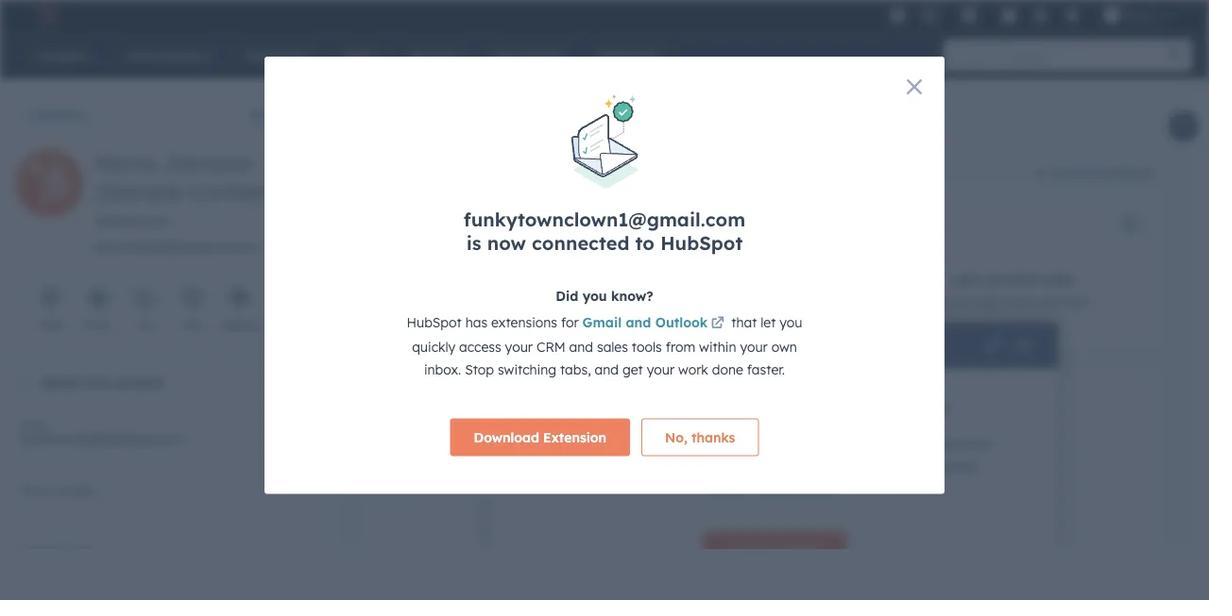 Task type: vqa. For each thing, say whether or not it's contained in the screenshot.
Enjoying the beta? button
no



Task type: locate. For each thing, give the bounding box(es) containing it.
the
[[904, 459, 924, 476]]

activity
[[982, 273, 1040, 288]]

did you know?
[[556, 288, 653, 305]]

0 vertical spatial in
[[856, 400, 870, 418]]

from down outlook
[[666, 339, 695, 355]]

outlook
[[655, 315, 708, 331]]

hubspot up conversations
[[752, 436, 807, 453]]

switching
[[498, 361, 556, 378]]

help image
[[1000, 9, 1017, 26]]

0 horizontal spatial and
[[569, 339, 593, 355]]

activities.
[[746, 539, 805, 555]]

from up timeline
[[963, 436, 992, 453]]

to inside funkytownclown1@gmail.com is now connected to hubspot
[[635, 231, 655, 255]]

1 horizontal spatial mdt
[[1063, 294, 1091, 311]]

0 vertical spatial email
[[747, 400, 789, 418]]

hubspot up outlook
[[660, 231, 743, 255]]

to up will
[[811, 436, 824, 453]]

0 vertical spatial email
[[84, 319, 112, 333]]

appear
[[841, 459, 886, 476]]

customize tabs link
[[1026, 158, 1164, 188]]

1 horizontal spatial date
[[1044, 273, 1074, 288]]

to up know?
[[635, 231, 655, 255]]

calling icon image
[[921, 7, 938, 24]]

crm up emails
[[914, 400, 948, 418]]

you inside that let you quickly access your crm and sales tools from within your own inbox. stop switching tabs, and get your work done faster.
[[780, 315, 803, 331]]

1 vertical spatial hubspot
[[407, 315, 462, 331]]

pm
[[543, 294, 562, 311]]

0 vertical spatial crm
[[537, 339, 566, 355]]

work
[[678, 361, 708, 378]]

in left the
[[890, 459, 901, 476]]

mdt right am at the right of page
[[1063, 294, 1091, 311]]

learn
[[756, 482, 794, 498]]

1 vertical spatial you
[[780, 315, 803, 331]]

expand dialog image
[[986, 339, 1001, 354]]

1 vertical spatial email
[[644, 436, 678, 453]]

data
[[388, 211, 425, 230]]

funky
[[1124, 7, 1156, 23]]

crm
[[537, 339, 566, 355], [914, 400, 948, 418]]

and
[[626, 315, 651, 331], [569, 339, 593, 355], [595, 361, 619, 378]]

about this contact
[[42, 374, 163, 391]]

your right 'all'
[[658, 459, 686, 476]]

conversations
[[727, 459, 814, 476]]

you right let
[[780, 315, 803, 331]]

0 vertical spatial hubspot
[[660, 231, 743, 255]]

0 horizontal spatial in
[[856, 400, 870, 418]]

0 horizontal spatial email
[[19, 418, 49, 432]]

2 horizontal spatial hubspot
[[752, 436, 807, 453]]

dialog
[[265, 57, 945, 495]]

2 date from the left
[[1044, 273, 1074, 288]]

now
[[487, 231, 526, 255]]

email inside email emailmaria@hubspot.com
[[19, 418, 49, 432]]

actions
[[249, 107, 297, 123]]

1 horizontal spatial hubspot
[[660, 231, 743, 255]]

hubspot inside funkytownclown1@gmail.com is now connected to hubspot
[[660, 231, 743, 255]]

will
[[817, 459, 837, 476]]

to right thanks
[[735, 436, 748, 453]]

0 horizontal spatial from
[[666, 339, 695, 355]]

last
[[950, 273, 979, 288]]

emailmaria@hubspot.com up number
[[19, 432, 184, 448]]

search image
[[1170, 49, 1183, 62]]

1 horizontal spatial to
[[735, 436, 748, 453]]

date up am at the right of page
[[1044, 273, 1074, 288]]

connected
[[532, 231, 630, 255]]

Phone number text field
[[19, 481, 319, 519]]

tabs,
[[560, 361, 591, 378]]

2 vertical spatial email
[[689, 459, 723, 476]]

2 link opens in a new window image from the top
[[711, 318, 724, 331]]

from inside connect your email account to hubspot to begin sending emails from your crm. all your email conversations will appear in the timeline below.
[[963, 436, 992, 453]]

0 vertical spatial from
[[666, 339, 695, 355]]

you
[[583, 288, 607, 305], [780, 315, 803, 331]]

contact
[[113, 374, 163, 391]]

1 horizontal spatial connect
[[727, 542, 780, 559]]

navigation
[[365, 96, 592, 144]]

meeting
[[220, 319, 259, 333]]

email up 'all'
[[644, 436, 678, 453]]

0 vertical spatial connect
[[557, 436, 608, 453]]

11:33
[[1006, 294, 1035, 311]]

funky menu
[[884, 0, 1187, 30]]

1 vertical spatial crm
[[914, 400, 948, 418]]

connect
[[557, 436, 608, 453], [727, 542, 780, 559]]

that let you quickly access your crm and sales tools from within your own inbox. stop switching tabs, and get your work done faster.
[[412, 315, 803, 378]]

1 vertical spatial in
[[890, 459, 901, 476]]

your up crm.
[[612, 436, 640, 453]]

hubspot has extensions for
[[407, 315, 583, 331]]

in
[[856, 400, 870, 418], [890, 459, 901, 476]]

no, thanks button
[[642, 419, 759, 457]]

2 mdt from the left
[[1063, 294, 1091, 311]]

0 horizontal spatial to
[[635, 231, 655, 255]]

0 horizontal spatial crm
[[537, 339, 566, 355]]

about
[[42, 374, 81, 391]]

email down for
[[537, 336, 579, 355]]

2 vertical spatial hubspot
[[752, 436, 807, 453]]

email down about
[[19, 418, 49, 432]]

connect inside connect your email account to hubspot to begin sending emails from your crm. all your email conversations will appear in the timeline below.
[[557, 436, 608, 453]]

note image
[[43, 292, 58, 307]]

0 horizontal spatial mdt
[[566, 294, 594, 311]]

help button
[[993, 0, 1025, 30]]

link opens in a new window image
[[711, 313, 724, 336], [711, 318, 724, 331]]

1 horizontal spatial in
[[890, 459, 901, 476]]

0 horizontal spatial hubspot
[[407, 315, 462, 331]]

from
[[666, 339, 695, 355], [963, 436, 992, 453]]

0 vertical spatial emailmaria@hubspot.com
[[94, 239, 259, 256]]

1 horizontal spatial email
[[84, 319, 112, 333]]

connect inbox
[[727, 542, 823, 559]]

0 horizontal spatial date
[[526, 273, 556, 288]]

no activities.
[[724, 539, 805, 555]]

0 horizontal spatial connect
[[557, 436, 608, 453]]

mdt inside create date 10/18/2023 3:29 pm mdt
[[566, 294, 594, 311]]

date inside last activity date 10/27/2023 11:33 am mdt
[[1044, 273, 1074, 288]]

connect inside connect inbox button
[[727, 542, 780, 559]]

1 vertical spatial connect
[[727, 542, 780, 559]]

marketplaces image
[[961, 9, 978, 26]]

and up tabs,
[[569, 339, 593, 355]]

johnson
[[163, 149, 253, 178]]

hubspot for funkytownclown1@gmail.com
[[660, 231, 743, 255]]

and up tools
[[626, 315, 651, 331]]

mdt inside last activity date 10/27/2023 11:33 am mdt
[[1063, 294, 1091, 311]]

crm down for
[[537, 339, 566, 355]]

date
[[526, 273, 556, 288], [1044, 273, 1074, 288]]

create date 10/18/2023 3:29 pm mdt
[[440, 273, 594, 311]]

note
[[39, 319, 63, 333]]

0 vertical spatial and
[[626, 315, 651, 331]]

quickly
[[412, 339, 455, 355]]

emailmaria@hubspot.com down the salesperson
[[94, 239, 259, 256]]

emailmaria@hubspot.com
[[94, 239, 259, 256], [19, 432, 184, 448]]

1 horizontal spatial and
[[595, 361, 619, 378]]

no,
[[665, 429, 688, 446]]

2 horizontal spatial and
[[626, 315, 651, 331]]

mdt up for
[[566, 294, 594, 311]]

customize
[[1051, 166, 1110, 180]]

number
[[55, 484, 97, 498]]

2 vertical spatial email
[[19, 418, 49, 432]]

1 horizontal spatial you
[[780, 315, 803, 331]]

2 vertical spatial and
[[595, 361, 619, 378]]

email down faster.
[[747, 400, 789, 418]]

task
[[182, 319, 203, 333]]

from inside that let you quickly access your crm and sales tools from within your own inbox. stop switching tabs, and get your work done faster.
[[666, 339, 695, 355]]

hubspot up quickly at the left of the page
[[407, 315, 462, 331]]

maria
[[94, 149, 156, 178]]

owner
[[64, 544, 97, 558]]

sales
[[597, 339, 628, 355]]

calling icon button
[[913, 3, 946, 28]]

1 date from the left
[[526, 273, 556, 288]]

0 vertical spatial you
[[583, 288, 607, 305]]

access
[[459, 339, 501, 355]]

contact)
[[189, 178, 282, 206]]

1 vertical spatial email
[[537, 336, 579, 355]]

in up begin
[[856, 400, 870, 418]]

email down email icon
[[84, 319, 112, 333]]

task image
[[185, 292, 200, 307]]

gmail and outlook link
[[583, 313, 728, 336]]

mdt
[[566, 294, 594, 311], [1063, 294, 1091, 311]]

email emailmaria@hubspot.com
[[19, 418, 184, 448]]

you up gmail
[[583, 288, 607, 305]]

hubspot
[[660, 231, 743, 255], [407, 315, 462, 331], [752, 436, 807, 453]]

about this contact button
[[0, 357, 319, 408]]

all
[[639, 459, 654, 476]]

1 vertical spatial and
[[569, 339, 593, 355]]

download
[[474, 429, 539, 446]]

from for work
[[666, 339, 695, 355]]

1 vertical spatial from
[[963, 436, 992, 453]]

extension
[[543, 429, 607, 446]]

3:29
[[515, 294, 539, 311]]

and down sales
[[595, 361, 619, 378]]

minimize dialog image
[[506, 339, 521, 354]]

Search HubSpot search field
[[944, 40, 1175, 72]]

1 link opens in a new window image from the top
[[711, 313, 724, 336]]

1 mdt from the left
[[566, 294, 594, 311]]

email
[[747, 400, 789, 418], [644, 436, 678, 453], [689, 459, 723, 476]]

email down account
[[689, 459, 723, 476]]

email
[[84, 319, 112, 333], [537, 336, 579, 355], [19, 418, 49, 432]]

create
[[478, 273, 523, 288]]

from for timeline
[[963, 436, 992, 453]]

1 vertical spatial emailmaria@hubspot.com
[[19, 432, 184, 448]]

1 horizontal spatial from
[[963, 436, 992, 453]]

to for connected
[[635, 231, 655, 255]]

customize tabs
[[1051, 166, 1138, 180]]

hubspot inside connect your email account to hubspot to begin sending emails from your crm. all your email conversations will appear in the timeline below.
[[752, 436, 807, 453]]

date up 'pm'
[[526, 273, 556, 288]]



Task type: describe. For each thing, give the bounding box(es) containing it.
your right of
[[708, 400, 743, 418]]

actions button
[[237, 96, 323, 134]]

your up faster.
[[740, 339, 768, 355]]

funky town image
[[1103, 7, 1120, 24]]

inbox
[[784, 542, 823, 559]]

did
[[556, 288, 578, 305]]

hubspot image
[[34, 4, 57, 26]]

emails
[[919, 436, 959, 453]]

close image
[[907, 79, 922, 94]]

date inside create date 10/18/2023 3:29 pm mdt
[[526, 273, 556, 288]]

marketplaces button
[[949, 0, 989, 30]]

contact owner
[[19, 544, 97, 558]]

connect inbox button
[[703, 532, 846, 570]]

call image
[[138, 292, 153, 307]]

has
[[465, 315, 488, 331]]

of
[[688, 400, 703, 418]]

1 horizontal spatial crm
[[914, 400, 948, 418]]

data highlights
[[388, 211, 505, 230]]

your up switching
[[505, 339, 533, 355]]

no
[[724, 539, 742, 555]]

below.
[[709, 482, 748, 498]]

thanks
[[691, 429, 735, 446]]

funky button
[[1092, 0, 1185, 30]]

10/18/2023
[[440, 294, 511, 311]]

last activity date 10/27/2023 11:33 am mdt
[[933, 273, 1091, 311]]

let
[[761, 315, 776, 331]]

track
[[644, 400, 683, 418]]

1 horizontal spatial email
[[689, 459, 723, 476]]

tabs
[[1114, 166, 1138, 180]]

no activities. alert
[[388, 431, 1141, 559]]

to for account
[[735, 436, 748, 453]]

hubspot link
[[23, 4, 71, 26]]

search button
[[1160, 40, 1192, 72]]

settings link
[[1029, 5, 1052, 25]]

and inside gmail and outlook link
[[626, 315, 651, 331]]

your up sending
[[874, 400, 909, 418]]

own
[[772, 339, 797, 355]]

connect for connect your email account to hubspot to begin sending emails from your crm. all your email conversations will appear in the timeline below.
[[557, 436, 608, 453]]

upgrade link
[[886, 5, 910, 25]]

(sample
[[94, 178, 183, 206]]

connect for connect inbox
[[727, 542, 780, 559]]

extensions
[[491, 315, 557, 331]]

2 horizontal spatial to
[[811, 436, 824, 453]]

highlights
[[429, 211, 505, 230]]

0 horizontal spatial email
[[644, 436, 678, 453]]

begin
[[827, 436, 862, 453]]

no, thanks
[[665, 429, 735, 446]]

meeting image
[[232, 292, 247, 307]]

account
[[681, 436, 732, 453]]

0 horizontal spatial you
[[583, 288, 607, 305]]

inbox.
[[424, 361, 461, 378]]

settings image
[[1032, 8, 1049, 25]]

10/27/2023
[[933, 294, 1002, 311]]

crm inside that let you quickly access your crm and sales tools from within your own inbox. stop switching tabs, and get your work done faster.
[[537, 339, 566, 355]]

your down "extension"
[[572, 459, 600, 476]]

in inside connect your email account to hubspot to begin sending emails from your crm. all your email conversations will appear in the timeline below.
[[890, 459, 901, 476]]

tools
[[632, 339, 662, 355]]

crm.
[[603, 459, 635, 476]]

contacts
[[29, 107, 88, 123]]

gmail and outlook
[[583, 315, 708, 331]]

close dialog image
[[1016, 339, 1032, 354]]

your down tools
[[647, 361, 675, 378]]

funkytownclown1@gmail.com is now connected to hubspot
[[464, 208, 746, 255]]

gmail
[[583, 315, 622, 331]]

this
[[85, 374, 109, 391]]

for
[[561, 315, 579, 331]]

activity
[[794, 400, 851, 418]]

2 horizontal spatial email
[[537, 336, 579, 355]]

sending
[[866, 436, 915, 453]]

learn more button
[[748, 482, 840, 498]]

dialog containing funkytownclown1@gmail.com
[[265, 57, 945, 495]]

hubspot for connect
[[752, 436, 807, 453]]

salesperson
[[94, 213, 170, 229]]

maria johnson (sample contact) salesperson
[[94, 149, 282, 229]]

contact
[[19, 544, 61, 558]]

done
[[712, 361, 743, 378]]

faster.
[[747, 361, 785, 378]]

stop
[[465, 361, 494, 378]]

2 horizontal spatial email
[[747, 400, 789, 418]]

get
[[622, 361, 643, 378]]

connect your email account to hubspot to begin sending emails from your crm. all your email conversations will appear in the timeline below.
[[557, 436, 992, 498]]

within
[[699, 339, 736, 355]]

notifications image
[[1064, 9, 1081, 26]]

funkytownclown1@gmail.com
[[464, 208, 746, 231]]

keep
[[601, 400, 639, 418]]

timeline
[[928, 459, 977, 476]]

know?
[[611, 288, 653, 305]]

keep track of your email activity in your crm
[[601, 400, 948, 418]]

download extension
[[474, 429, 607, 446]]

phone number
[[19, 484, 97, 498]]

contacts link
[[15, 107, 88, 123]]

call
[[136, 319, 154, 333]]

am
[[1039, 294, 1059, 311]]

link opens in a new window image inside gmail and outlook link
[[711, 318, 724, 331]]

email image
[[90, 292, 106, 307]]

upgrade image
[[889, 8, 906, 25]]



